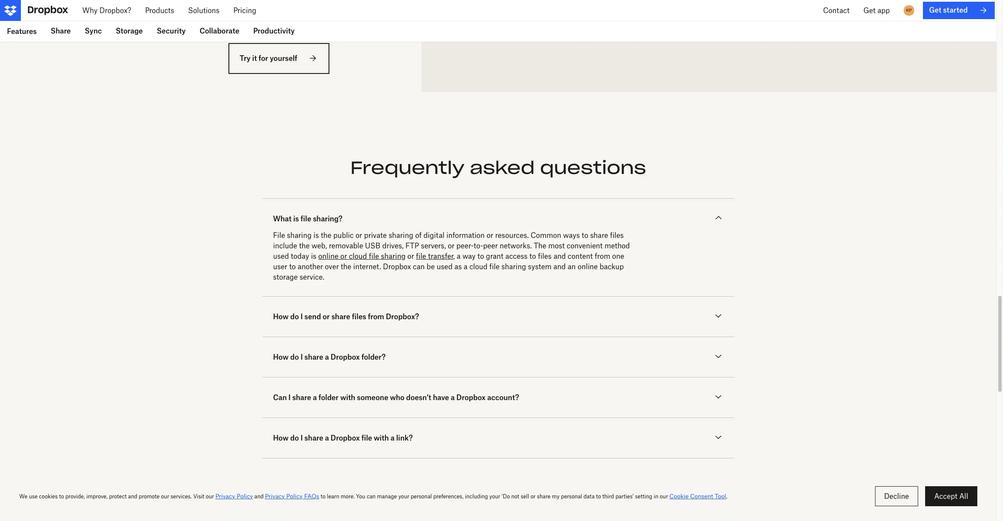 Task type: vqa. For each thing, say whether or not it's contained in the screenshot.
GB
no



Task type: describe. For each thing, give the bounding box(es) containing it.
have
[[433, 394, 449, 402]]

way
[[463, 252, 476, 261]]

as
[[455, 263, 462, 271]]

share down send
[[305, 353, 323, 362]]

file inside , a way to grant access to files and content from one user to another over the internet. dropbox can be used as a cloud file sharing system and an online backup storage service.
[[490, 263, 500, 271]]

1 vertical spatial the
[[299, 242, 310, 250]]

most
[[549, 242, 565, 250]]

from inside , a way to grant access to files and content from one user to another over the internet. dropbox can be used as a cloud file sharing system and an online backup storage service.
[[595, 252, 611, 261]]

peer
[[483, 242, 498, 250]]

collaborate
[[200, 27, 239, 35]]

sharing up include
[[287, 231, 312, 240]]

to right user
[[289, 263, 296, 271]]

method
[[605, 242, 630, 250]]

app
[[878, 6, 890, 15]]

system
[[528, 263, 552, 271]]

1 horizontal spatial the
[[321, 231, 332, 240]]

another
[[298, 263, 323, 271]]

storage
[[116, 27, 143, 35]]

0 horizontal spatial from
[[368, 313, 384, 321]]

sharing?
[[313, 215, 343, 223]]

file up can
[[416, 252, 426, 261]]

how do i share a dropbox folder?
[[273, 353, 386, 362]]

or down ftp
[[408, 252, 414, 261]]

get for get started
[[930, 6, 942, 15]]

productivity button
[[246, 21, 302, 42]]

removable
[[329, 242, 363, 250]]

collaborate button
[[193, 21, 246, 42]]

doesn't
[[406, 394, 432, 402]]

productivity
[[253, 27, 295, 35]]

information
[[447, 231, 485, 240]]

0 vertical spatial cloud
[[349, 252, 367, 261]]

today
[[291, 252, 309, 261]]

sharing up drives,
[[389, 231, 414, 240]]

one
[[613, 252, 625, 261]]

an
[[568, 263, 576, 271]]

for
[[259, 54, 268, 63]]

sharing down drives,
[[381, 252, 406, 261]]

questions
[[540, 157, 647, 179]]

public
[[333, 231, 354, 240]]

what
[[273, 215, 292, 223]]

backup
[[600, 263, 624, 271]]

a right ,
[[457, 252, 461, 261]]

link?
[[396, 434, 413, 443]]

share right can
[[293, 394, 311, 402]]

try it for yourself link
[[229, 43, 330, 74]]

frequently asked questions
[[351, 157, 647, 179]]

of
[[415, 231, 422, 240]]

pricing link
[[227, 0, 263, 21]]

can i share a folder with someone who doesn't have a dropbox account?
[[273, 394, 519, 402]]

file transfer link
[[416, 252, 453, 261]]

transfer
[[428, 252, 453, 261]]

storage
[[273, 273, 298, 282]]

share right send
[[332, 313, 350, 321]]

features link
[[0, 21, 44, 42]]

can
[[273, 394, 287, 402]]

try
[[240, 54, 251, 63]]

security
[[157, 27, 186, 35]]

a left folder
[[313, 394, 317, 402]]

started
[[944, 6, 968, 15]]

folder
[[319, 394, 339, 402]]

files inside , a way to grant access to files and content from one user to another over the internet. dropbox can be used as a cloud file sharing system and an online backup storage service.
[[538, 252, 552, 261]]

or right send
[[323, 313, 330, 321]]

ftp
[[406, 242, 419, 250]]

send
[[305, 313, 321, 321]]

, a way to grant access to files and content from one user to another over the internet. dropbox can be used as a cloud file sharing system and an online backup storage service.
[[273, 252, 625, 282]]

security button
[[150, 21, 193, 42]]

a down folder
[[325, 434, 329, 443]]

pricing
[[233, 6, 256, 15]]

to up system
[[530, 252, 536, 261]]

a left link? at bottom left
[[391, 434, 395, 443]]

do for how do i send or share files from dropbox?
[[290, 313, 299, 321]]

common
[[531, 231, 562, 240]]

private
[[364, 231, 387, 240]]

ways
[[563, 231, 580, 240]]

digital
[[424, 231, 445, 240]]

someone
[[357, 394, 389, 402]]

include
[[273, 242, 297, 250]]

try it for yourself
[[240, 54, 297, 63]]

who
[[390, 394, 405, 402]]

get started
[[930, 6, 968, 15]]

online inside , a way to grant access to files and content from one user to another over the internet. dropbox can be used as a cloud file sharing system and an online backup storage service.
[[578, 263, 598, 271]]

do for how do i share a dropbox folder?
[[290, 353, 299, 362]]

products
[[145, 6, 174, 15]]



Task type: locate. For each thing, give the bounding box(es) containing it.
is up web,
[[314, 231, 319, 240]]

file left sharing?
[[301, 215, 311, 223]]

0 horizontal spatial get
[[864, 6, 876, 15]]

2 vertical spatial how
[[273, 434, 289, 443]]

a right the as
[[464, 263, 468, 271]]

why
[[82, 6, 98, 15]]

1 vertical spatial files
[[538, 252, 552, 261]]

used
[[273, 252, 289, 261], [437, 263, 453, 271]]

the inside , a way to grant access to files and content from one user to another over the internet. dropbox can be used as a cloud file sharing system and an online backup storage service.
[[341, 263, 352, 271]]

asked
[[470, 157, 535, 179]]

service.
[[300, 273, 325, 282]]

0 vertical spatial with
[[340, 394, 355, 402]]

share
[[591, 231, 609, 240], [332, 313, 350, 321], [305, 353, 323, 362], [293, 394, 311, 402], [305, 434, 323, 443]]

1 horizontal spatial cloud
[[470, 263, 488, 271]]

file
[[301, 215, 311, 223], [369, 252, 379, 261], [416, 252, 426, 261], [490, 263, 500, 271], [362, 434, 372, 443]]

with left link? at bottom left
[[374, 434, 389, 443]]

1 and from the top
[[554, 252, 566, 261]]

kp button
[[903, 3, 917, 17]]

0 vertical spatial do
[[290, 313, 299, 321]]

yourself
[[270, 54, 297, 63]]

the
[[534, 242, 547, 250]]

0 vertical spatial files
[[610, 231, 624, 240]]

file down grant
[[490, 263, 500, 271]]

cloud inside , a way to grant access to files and content from one user to another over the internet. dropbox can be used as a cloud file sharing system and an online backup storage service.
[[470, 263, 488, 271]]

3 do from the top
[[290, 434, 299, 443]]

dropbox? inside dropdown button
[[99, 6, 131, 15]]

share up convenient
[[591, 231, 609, 240]]

2 horizontal spatial files
[[610, 231, 624, 240]]

a
[[457, 252, 461, 261], [464, 263, 468, 271], [325, 353, 329, 362], [313, 394, 317, 402], [451, 394, 455, 402], [325, 434, 329, 443], [391, 434, 395, 443]]

is
[[293, 215, 299, 223], [314, 231, 319, 240], [311, 252, 317, 261]]

storage button
[[109, 21, 150, 42]]

why dropbox? button
[[75, 0, 138, 21]]

with
[[340, 394, 355, 402], [374, 434, 389, 443]]

can
[[413, 263, 425, 271]]

1 do from the top
[[290, 313, 299, 321]]

1 horizontal spatial with
[[374, 434, 389, 443]]

1 how from the top
[[273, 313, 289, 321]]

2 vertical spatial files
[[352, 313, 366, 321]]

to inside file sharing is the public or private sharing of digital information or resources. common ways to share files include the web, removable usb drives, ftp servers, or peer-to-peer networks. the most convenient method used today is
[[582, 231, 589, 240]]

how do i send or share files from dropbox?
[[273, 313, 419, 321]]

account?
[[488, 394, 519, 402]]

a up folder
[[325, 353, 329, 362]]

with right folder
[[340, 394, 355, 402]]

1 vertical spatial online
[[578, 263, 598, 271]]

1 vertical spatial with
[[374, 434, 389, 443]]

i for how do i share a dropbox folder?
[[301, 353, 303, 362]]

get for get app
[[864, 6, 876, 15]]

0 vertical spatial from
[[595, 252, 611, 261]]

used inside file sharing is the public or private sharing of digital information or resources. common ways to share files include the web, removable usb drives, ftp servers, or peer-to-peer networks. the most convenient method used today is
[[273, 252, 289, 261]]

0 vertical spatial used
[[273, 252, 289, 261]]

file left link? at bottom left
[[362, 434, 372, 443]]

what is file sharing?
[[273, 215, 343, 223]]

user selecting edit access when sharing a folder image
[[443, 0, 976, 71]]

0 vertical spatial how
[[273, 313, 289, 321]]

0 vertical spatial and
[[554, 252, 566, 261]]

1 vertical spatial dropbox?
[[386, 313, 419, 321]]

i for how do i send or share files from dropbox?
[[301, 313, 303, 321]]

the up web,
[[321, 231, 332, 240]]

1 horizontal spatial dropbox?
[[386, 313, 419, 321]]

is right the what
[[293, 215, 299, 223]]

resources.
[[495, 231, 529, 240]]

0 vertical spatial online
[[319, 252, 339, 261]]

the up today
[[299, 242, 310, 250]]

1 vertical spatial used
[[437, 263, 453, 271]]

or right "public" at the top
[[356, 231, 362, 240]]

used inside , a way to grant access to files and content from one user to another over the internet. dropbox can be used as a cloud file sharing system and an online backup storage service.
[[437, 263, 453, 271]]

cloud down way
[[470, 263, 488, 271]]

2 how from the top
[[273, 353, 289, 362]]

1 vertical spatial is
[[314, 231, 319, 240]]

how for how do i share a dropbox file with a link?
[[273, 434, 289, 443]]

how left send
[[273, 313, 289, 321]]

1 horizontal spatial files
[[538, 252, 552, 261]]

,
[[453, 252, 455, 261]]

online
[[319, 252, 339, 261], [578, 263, 598, 271]]

0 vertical spatial the
[[321, 231, 332, 240]]

sharing inside , a way to grant access to files and content from one user to another over the internet. dropbox can be used as a cloud file sharing system and an online backup storage service.
[[502, 263, 526, 271]]

1 vertical spatial how
[[273, 353, 289, 362]]

dropbox inside , a way to grant access to files and content from one user to another over the internet. dropbox can be used as a cloud file sharing system and an online backup storage service.
[[383, 263, 411, 271]]

0 vertical spatial is
[[293, 215, 299, 223]]

and down most
[[554, 252, 566, 261]]

1 vertical spatial from
[[368, 313, 384, 321]]

online down the content
[[578, 263, 598, 271]]

contact
[[824, 6, 850, 15]]

networks.
[[500, 242, 532, 250]]

to-
[[474, 242, 483, 250]]

how down can
[[273, 434, 289, 443]]

frequently
[[351, 157, 465, 179]]

or up peer
[[487, 231, 494, 240]]

peer-
[[457, 242, 474, 250]]

2 do from the top
[[290, 353, 299, 362]]

is up another
[[311, 252, 317, 261]]

how do i share a dropbox file with a link?
[[273, 434, 413, 443]]

0 horizontal spatial with
[[340, 394, 355, 402]]

a right have
[[451, 394, 455, 402]]

share inside file sharing is the public or private sharing of digital information or resources. common ways to share files include the web, removable usb drives, ftp servers, or peer-to-peer networks. the most convenient method used today is
[[591, 231, 609, 240]]

1 horizontal spatial get
[[930, 6, 942, 15]]

how for how do i send or share files from dropbox?
[[273, 313, 289, 321]]

the right 'over'
[[341, 263, 352, 271]]

cloud up internet.
[[349, 252, 367, 261]]

get started link
[[923, 2, 995, 19]]

file sharing is the public or private sharing of digital information or resources. common ways to share files include the web, removable usb drives, ftp servers, or peer-to-peer networks. the most convenient method used today is
[[273, 231, 630, 261]]

get
[[930, 6, 942, 15], [864, 6, 876, 15]]

get left app
[[864, 6, 876, 15]]

1 vertical spatial do
[[290, 353, 299, 362]]

1 horizontal spatial used
[[437, 263, 453, 271]]

drives,
[[382, 242, 404, 250]]

products button
[[138, 0, 181, 21]]

files
[[610, 231, 624, 240], [538, 252, 552, 261], [352, 313, 366, 321]]

servers,
[[421, 242, 446, 250]]

0 horizontal spatial online
[[319, 252, 339, 261]]

get app button
[[857, 0, 897, 21]]

do for how do i share a dropbox file with a link?
[[290, 434, 299, 443]]

access
[[506, 252, 528, 261]]

online or cloud file sharing or file transfer
[[319, 252, 453, 261]]

file down usb
[[369, 252, 379, 261]]

it
[[252, 54, 257, 63]]

content
[[568, 252, 593, 261]]

to up convenient
[[582, 231, 589, 240]]

online up 'over'
[[319, 252, 339, 261]]

1 horizontal spatial online
[[578, 263, 598, 271]]

1 vertical spatial cloud
[[470, 263, 488, 271]]

0 horizontal spatial the
[[299, 242, 310, 250]]

how for how do i share a dropbox folder?
[[273, 353, 289, 362]]

0 horizontal spatial dropbox?
[[99, 6, 131, 15]]

0 horizontal spatial used
[[273, 252, 289, 261]]

2 vertical spatial do
[[290, 434, 299, 443]]

how up can
[[273, 353, 289, 362]]

solutions button
[[181, 0, 227, 21]]

or down removable at the top of page
[[341, 252, 347, 261]]

from up 'backup'
[[595, 252, 611, 261]]

from up "folder?"
[[368, 313, 384, 321]]

web,
[[312, 242, 327, 250]]

files up "folder?"
[[352, 313, 366, 321]]

over
[[325, 263, 339, 271]]

user
[[273, 263, 288, 271]]

0 horizontal spatial cloud
[[349, 252, 367, 261]]

1 vertical spatial and
[[554, 263, 566, 271]]

the
[[321, 231, 332, 240], [299, 242, 310, 250], [341, 263, 352, 271]]

used down transfer
[[437, 263, 453, 271]]

internet.
[[353, 263, 381, 271]]

sharing down the access on the right
[[502, 263, 526, 271]]

3 how from the top
[[273, 434, 289, 443]]

2 vertical spatial the
[[341, 263, 352, 271]]

share
[[51, 27, 71, 35]]

sync button
[[78, 21, 109, 42]]

files up method
[[610, 231, 624, 240]]

1 horizontal spatial from
[[595, 252, 611, 261]]

convenient
[[567, 242, 603, 250]]

sync
[[85, 27, 102, 35]]

why dropbox?
[[82, 6, 131, 15]]

usb
[[365, 242, 381, 250]]

sharing
[[287, 231, 312, 240], [389, 231, 414, 240], [381, 252, 406, 261], [502, 263, 526, 271]]

and left an
[[554, 263, 566, 271]]

files inside file sharing is the public or private sharing of digital information or resources. common ways to share files include the web, removable usb drives, ftp servers, or peer-to-peer networks. the most convenient method used today is
[[610, 231, 624, 240]]

i
[[301, 313, 303, 321], [301, 353, 303, 362], [289, 394, 291, 402], [301, 434, 303, 443]]

i for how do i share a dropbox file with a link?
[[301, 434, 303, 443]]

to
[[582, 231, 589, 240], [478, 252, 484, 261], [530, 252, 536, 261], [289, 263, 296, 271]]

contact button
[[817, 0, 857, 21]]

kp
[[907, 7, 912, 13]]

used up user
[[273, 252, 289, 261]]

share down folder
[[305, 434, 323, 443]]

how
[[273, 313, 289, 321], [273, 353, 289, 362], [273, 434, 289, 443]]

from
[[595, 252, 611, 261], [368, 313, 384, 321]]

get app
[[864, 6, 890, 15]]

features
[[7, 27, 37, 36]]

grant
[[486, 252, 504, 261]]

files down the
[[538, 252, 552, 261]]

0 horizontal spatial files
[[352, 313, 366, 321]]

to down to-
[[478, 252, 484, 261]]

get inside dropdown button
[[864, 6, 876, 15]]

2 and from the top
[[554, 263, 566, 271]]

2 vertical spatial is
[[311, 252, 317, 261]]

0 vertical spatial dropbox?
[[99, 6, 131, 15]]

2 horizontal spatial the
[[341, 263, 352, 271]]

get left the started
[[930, 6, 942, 15]]

or up ,
[[448, 242, 455, 250]]

solutions
[[188, 6, 220, 15]]



